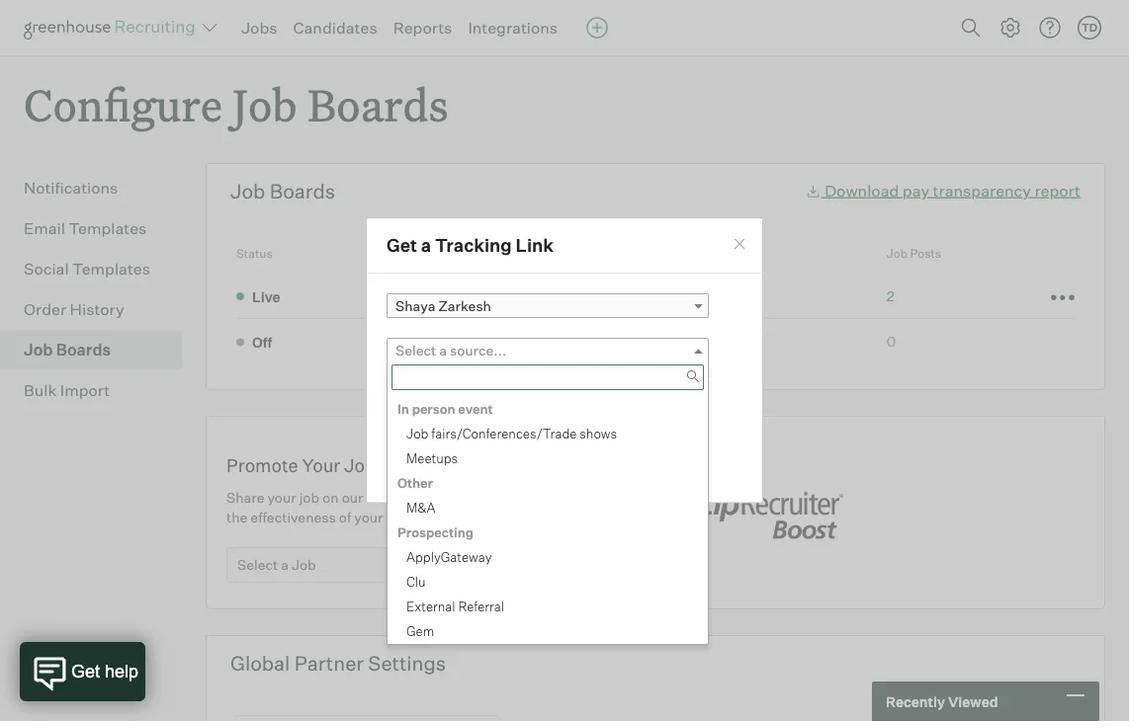 Task type: locate. For each thing, give the bounding box(es) containing it.
0 vertical spatial select
[[396, 342, 436, 359]]

2
[[887, 287, 895, 305]]

settings
[[368, 652, 446, 677]]

job boards link
[[24, 338, 174, 362]]

job boards up status
[[230, 179, 335, 204]]

0
[[887, 333, 896, 350]]

1 horizontal spatial a
[[421, 234, 431, 257]]

None submit
[[387, 383, 481, 409]]

none submit inside get a tracking link "dialog"
[[387, 383, 481, 409]]

adept internal
[[400, 332, 492, 350]]

adept down shaya
[[400, 332, 440, 350]]

1 vertical spatial adept
[[400, 332, 440, 350]]

td button
[[1074, 12, 1106, 44]]

pay
[[903, 181, 930, 200]]

candidates
[[293, 18, 377, 38]]

job up bulk
[[24, 340, 53, 360]]

close image
[[732, 236, 748, 252]]

templates up social templates link
[[69, 219, 147, 239]]

a down 'effectiveness'
[[281, 557, 289, 574]]

0 vertical spatial templates
[[69, 219, 147, 239]]

0 horizontal spatial internal
[[443, 332, 492, 350]]

1 vertical spatial select
[[237, 557, 278, 574]]

internal down shaya zarkesh link
[[508, 336, 566, 349]]

shaya
[[396, 298, 436, 315]]

0 horizontal spatial select
[[237, 557, 278, 574]]

jobs up our
[[344, 455, 385, 477]]

your
[[267, 490, 296, 507], [354, 509, 383, 527]]

None text field
[[387, 424, 648, 450]]

order history
[[24, 300, 124, 320]]

social
[[24, 259, 69, 279]]

a inside 'link'
[[439, 342, 447, 359]]

prospecting
[[398, 524, 474, 540]]

adept down board at the left of page
[[400, 287, 441, 305]]

a left source...
[[439, 342, 447, 359]]

0 vertical spatial a
[[421, 234, 431, 257]]

job left posts
[[887, 246, 908, 261]]

1 vertical spatial job boards
[[24, 340, 111, 360]]

job
[[299, 490, 319, 507], [437, 490, 457, 507]]

0 horizontal spatial job
[[299, 490, 319, 507]]

zarkesh
[[439, 298, 491, 315]]

live
[[252, 288, 281, 305]]

viewed
[[948, 693, 998, 711]]

other
[[398, 475, 433, 491]]

our
[[342, 490, 363, 507]]

0 vertical spatial job boards
[[230, 179, 335, 204]]

source...
[[450, 342, 507, 359]]

select down the
[[237, 557, 278, 574]]

0 vertical spatial your
[[267, 490, 296, 507]]

integrations
[[468, 18, 558, 38]]

bulk import
[[24, 381, 110, 401]]

select inside 'link'
[[396, 342, 436, 359]]

job down in
[[406, 426, 429, 441]]

job down jobs link
[[233, 75, 297, 133]]

templates
[[69, 219, 147, 239], [72, 259, 150, 279]]

job left on
[[299, 490, 319, 507]]

tracking
[[435, 234, 512, 257]]

Indeed Job Feed Company Email text field
[[236, 717, 500, 722]]

off
[[252, 334, 272, 351]]

job boards up bulk import
[[24, 340, 111, 360]]

download
[[825, 181, 899, 200]]

a for source...
[[439, 342, 447, 359]]

internal down zarkesh
[[443, 332, 492, 350]]

0 horizontal spatial a
[[281, 557, 289, 574]]

None text field
[[392, 365, 704, 390]]

boards
[[460, 490, 505, 507]]

job boards
[[230, 179, 335, 204], [24, 340, 111, 360]]

job
[[233, 75, 297, 133], [230, 179, 265, 204], [887, 246, 908, 261], [24, 340, 53, 360], [406, 426, 429, 441], [292, 557, 316, 574]]

notifications
[[24, 178, 118, 198]]

2 job from the left
[[437, 490, 457, 507]]

job up status
[[230, 179, 265, 204]]

job right m&a
[[437, 490, 457, 507]]

transparency
[[933, 181, 1031, 200]]

adept inside adept internal link
[[400, 332, 440, 350]]

1 horizontal spatial select
[[396, 342, 436, 359]]

shaya zarkesh
[[396, 298, 491, 315]]

status
[[236, 246, 273, 261]]

boards up status
[[270, 179, 335, 204]]

2 vertical spatial a
[[281, 557, 289, 574]]

templates down email templates link
[[72, 259, 150, 279]]

of
[[339, 509, 351, 527]]

1 horizontal spatial job
[[437, 490, 457, 507]]

boards down candidates link
[[308, 75, 449, 133]]

internal
[[443, 332, 492, 350], [508, 336, 566, 349]]

1 horizontal spatial your
[[354, 509, 383, 527]]

fairs/conferences/trade
[[431, 426, 577, 441]]

job inside in person event job fairs/conferences/trade shows meetups other m&a prospecting applygateway clu external referral gem
[[406, 426, 429, 441]]

1 vertical spatial jobs
[[344, 455, 385, 477]]

0 horizontal spatial jobs
[[241, 18, 277, 38]]

a
[[421, 234, 431, 257], [439, 342, 447, 359], [281, 557, 289, 574]]

a right get
[[421, 234, 431, 257]]

posts
[[910, 246, 941, 261]]

history
[[70, 300, 124, 320]]

reports
[[393, 18, 452, 38]]

1 vertical spatial boards
[[270, 179, 335, 204]]

configure image
[[999, 16, 1022, 40]]

adept
[[400, 287, 441, 305], [400, 332, 440, 350]]

adept inside adept link
[[400, 287, 441, 305]]

your up 'effectiveness'
[[267, 490, 296, 507]]

templates for social templates
[[72, 259, 150, 279]]

get a tracking link
[[387, 234, 554, 257]]

2 horizontal spatial a
[[439, 342, 447, 359]]

1 vertical spatial a
[[439, 342, 447, 359]]

1 adept from the top
[[400, 287, 441, 305]]

shows
[[580, 426, 617, 441]]

boards
[[308, 75, 449, 133], [270, 179, 335, 204], [56, 340, 111, 360]]

select down shaya
[[396, 342, 436, 359]]

2 link
[[887, 287, 895, 305]]

your right of
[[354, 509, 383, 527]]

adept link
[[400, 286, 447, 306]]

a for job
[[281, 557, 289, 574]]

2 adept from the top
[[400, 332, 440, 350]]

1 horizontal spatial jobs
[[344, 455, 385, 477]]

boards up import
[[56, 340, 111, 360]]

jobs
[[241, 18, 277, 38], [344, 455, 385, 477]]

select
[[396, 342, 436, 359], [237, 557, 278, 574]]

jobs left candidates
[[241, 18, 277, 38]]

1 horizontal spatial job boards
[[230, 179, 335, 204]]

0 link
[[887, 333, 896, 350]]

0 horizontal spatial your
[[267, 490, 296, 507]]

1 vertical spatial your
[[354, 509, 383, 527]]

select for select a source...
[[396, 342, 436, 359]]

1 vertical spatial templates
[[72, 259, 150, 279]]

1 horizontal spatial internal
[[508, 336, 566, 349]]

2 vertical spatial boards
[[56, 340, 111, 360]]

your
[[302, 455, 340, 477]]

greenhouse recruiting image
[[24, 16, 202, 40]]

campaigns.
[[386, 509, 462, 527]]

0 vertical spatial adept
[[400, 287, 441, 305]]



Task type: vqa. For each thing, say whether or not it's contained in the screenshot.
Do
no



Task type: describe. For each thing, give the bounding box(es) containing it.
promote
[[226, 455, 298, 477]]

adept for adept
[[400, 287, 441, 305]]

in
[[398, 401, 409, 417]]

0 horizontal spatial job boards
[[24, 340, 111, 360]]

recently
[[886, 693, 945, 711]]

share
[[226, 490, 264, 507]]

track
[[536, 490, 569, 507]]

1 job from the left
[[299, 490, 319, 507]]

gem
[[406, 623, 434, 639]]

configure
[[24, 75, 223, 133]]

adept for adept internal
[[400, 332, 440, 350]]

shaya zarkesh link
[[387, 294, 709, 318]]

none text field inside get a tracking link "dialog"
[[392, 365, 704, 390]]

job posts
[[887, 246, 941, 261]]

m&a
[[406, 500, 436, 516]]

recently viewed
[[886, 693, 998, 711]]

order history link
[[24, 298, 174, 322]]

td
[[1082, 21, 1098, 34]]

integrated
[[366, 490, 434, 507]]

download pay transparency report link
[[806, 181, 1081, 200]]

board name
[[400, 246, 469, 261]]

select a source... link
[[387, 338, 709, 363]]

0 vertical spatial jobs
[[241, 18, 277, 38]]

integrations link
[[468, 18, 558, 38]]

td button
[[1078, 16, 1102, 40]]

the
[[226, 509, 248, 527]]

on
[[322, 490, 339, 507]]

in person event job fairs/conferences/trade shows meetups other m&a prospecting applygateway clu external referral gem
[[398, 401, 617, 639]]

0 vertical spatial boards
[[308, 75, 449, 133]]

meetups
[[406, 450, 458, 466]]

download pay transparency report
[[825, 181, 1081, 200]]

reports link
[[393, 18, 452, 38]]

global
[[230, 652, 290, 677]]

candidates link
[[293, 18, 377, 38]]

global partner settings
[[230, 652, 446, 677]]

link
[[516, 234, 554, 257]]

board
[[400, 246, 433, 261]]

applygateway
[[406, 549, 492, 565]]

email
[[24, 219, 65, 239]]

clu
[[406, 574, 426, 590]]

email templates link
[[24, 217, 174, 240]]

promote your jobs
[[226, 455, 385, 477]]

a for tracking
[[421, 234, 431, 257]]

templates for email templates
[[69, 219, 147, 239]]

select a source...
[[396, 342, 507, 359]]

import
[[60, 381, 110, 401]]

select for select a job
[[237, 557, 278, 574]]

configure job boards
[[24, 75, 449, 133]]

get
[[387, 234, 417, 257]]

social templates
[[24, 259, 150, 279]]

name
[[436, 246, 469, 261]]

effectiveness
[[251, 509, 336, 527]]

external
[[406, 599, 455, 614]]

email templates
[[24, 219, 147, 239]]

referral
[[458, 599, 504, 614]]

get a tracking link dialog
[[366, 218, 763, 646]]

bulk
[[24, 381, 57, 401]]

order
[[24, 300, 66, 320]]

select a job
[[237, 557, 316, 574]]

and
[[508, 490, 533, 507]]

zip recruiter image
[[656, 475, 853, 552]]

jobs link
[[241, 18, 277, 38]]

none text field inside get a tracking link "dialog"
[[387, 424, 648, 450]]

bulk import link
[[24, 379, 174, 403]]

partner
[[294, 652, 364, 677]]

search image
[[959, 16, 983, 40]]

social templates link
[[24, 257, 174, 281]]

person
[[412, 401, 456, 417]]

adept internal link
[[400, 331, 498, 351]]

job inside job boards link
[[24, 340, 53, 360]]

job down 'effectiveness'
[[292, 557, 316, 574]]

event
[[458, 401, 493, 417]]

notifications link
[[24, 176, 174, 200]]

share your job on our integrated job boards and track the effectiveness of your campaigns.
[[226, 490, 569, 527]]

report
[[1035, 181, 1081, 200]]



